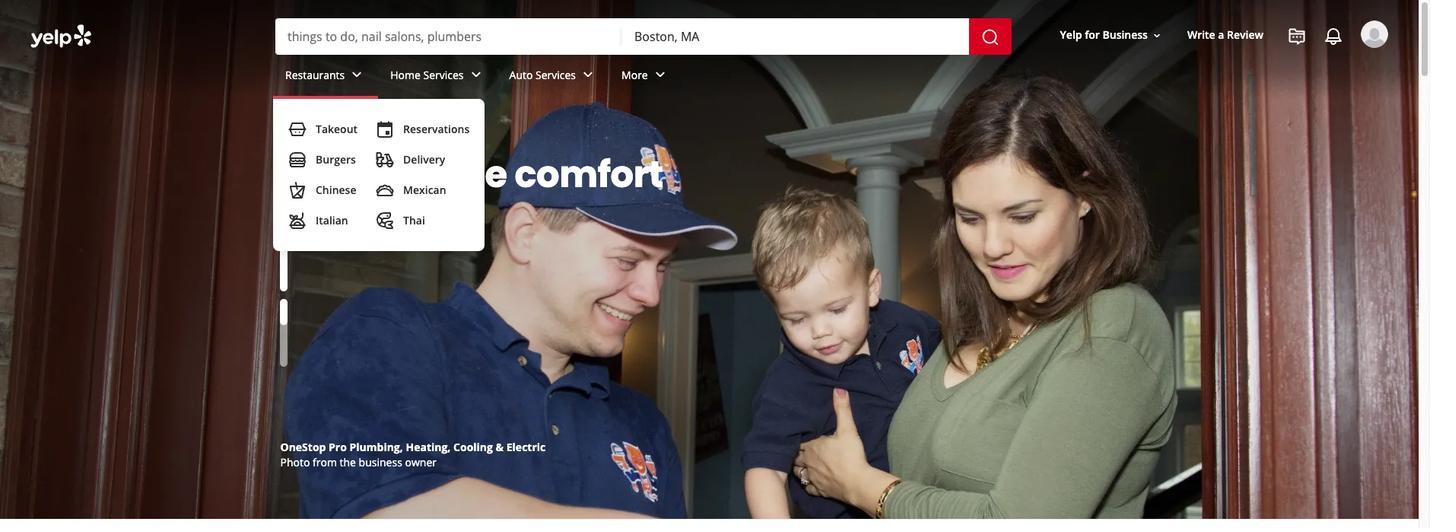 Task type: locate. For each thing, give the bounding box(es) containing it.
24 chevron down v2 image for auto services
[[579, 66, 597, 84]]

the right delivery
[[446, 149, 507, 200]]

none search field inside explore banner section banner
[[275, 18, 1015, 55]]

24 chevron down v2 image
[[348, 66, 366, 84], [467, 66, 485, 84]]

notifications image
[[1325, 27, 1343, 46]]

1 24 chevron down v2 image from the left
[[579, 66, 597, 84]]

24 chevron down v2 image right auto services
[[579, 66, 597, 84]]

none field near
[[635, 28, 957, 45]]

auto services
[[509, 67, 576, 82]]

yelp
[[1060, 28, 1082, 42]]

1 horizontal spatial 24 chevron down v2 image
[[651, 66, 669, 84]]

0 horizontal spatial 24 chevron down v2 image
[[579, 66, 597, 84]]

electric
[[507, 440, 546, 454]]

1 horizontal spatial 24 chevron down v2 image
[[467, 66, 485, 84]]

explore banner section banner
[[0, 0, 1419, 519]]

0 horizontal spatial the
[[340, 455, 356, 469]]

0 horizontal spatial services
[[423, 67, 464, 82]]

none field find
[[288, 28, 610, 45]]

24 chevron down v2 image inside restaurants link
[[348, 66, 366, 84]]

None search field
[[275, 18, 1015, 55]]

None field
[[288, 28, 610, 45], [635, 28, 957, 45]]

24 takeout v2 image
[[288, 120, 307, 138]]

cooling
[[454, 440, 493, 454]]

menu inside business categories 'element'
[[273, 99, 485, 251]]

0 vertical spatial select slide image
[[280, 148, 287, 216]]

select slide image left 24 italian v2 image
[[280, 223, 287, 291]]

write a review link
[[1182, 22, 1270, 49]]

0 horizontal spatial 24 chevron down v2 image
[[348, 66, 366, 84]]

none search field containing yelp for business
[[0, 0, 1419, 251]]

delivery link
[[370, 145, 476, 175]]

Find text field
[[288, 28, 610, 45]]

the inside onestop pro plumbing, heating, cooling & electric photo from the business owner
[[340, 455, 356, 469]]

select slide image left 24 chinese v2 icon at the top left of the page
[[280, 148, 287, 216]]

burgers link
[[282, 145, 364, 175]]

1 services from the left
[[423, 67, 464, 82]]

business
[[1103, 28, 1148, 42]]

24 chevron down v2 image left auto on the top
[[467, 66, 485, 84]]

burgers
[[316, 152, 356, 167]]

24 chevron down v2 image
[[579, 66, 597, 84], [651, 66, 669, 84]]

None search field
[[0, 0, 1419, 251]]

24 burgers v2 image
[[288, 151, 307, 169]]

onestop pro plumbing, heating, cooling & electric photo from the business owner
[[280, 440, 546, 469]]

projects image
[[1288, 27, 1306, 46]]

write
[[1188, 28, 1216, 42]]

24 chinese v2 image
[[288, 181, 307, 199]]

1 24 chevron down v2 image from the left
[[348, 66, 366, 84]]

24 chevron down v2 image for home services
[[467, 66, 485, 84]]

chinese
[[316, 183, 356, 197]]

review
[[1227, 28, 1264, 42]]

2 24 chevron down v2 image from the left
[[651, 66, 669, 84]]

1 vertical spatial select slide image
[[280, 223, 287, 291]]

24 mexican v2 image
[[376, 181, 394, 199]]

24 thai v2 image
[[376, 212, 394, 230]]

24 reservations v2 image
[[376, 120, 394, 138]]

services right home
[[423, 67, 464, 82]]

for
[[1085, 28, 1100, 42]]

1 horizontal spatial none field
[[635, 28, 957, 45]]

24 chevron down v2 image inside more link
[[651, 66, 669, 84]]

1 vertical spatial the
[[340, 455, 356, 469]]

select slide image
[[280, 148, 287, 216], [280, 223, 287, 291]]

dial
[[311, 149, 382, 200]]

services right auto on the top
[[536, 67, 576, 82]]

the
[[446, 149, 507, 200], [340, 455, 356, 469]]

the down "pro"
[[340, 455, 356, 469]]

0 horizontal spatial none field
[[288, 28, 610, 45]]

chinese link
[[282, 175, 364, 205]]

services for auto services
[[536, 67, 576, 82]]

1 none field from the left
[[288, 28, 610, 45]]

delivery
[[403, 152, 445, 167]]

2 none field from the left
[[635, 28, 957, 45]]

menu containing takeout
[[273, 99, 485, 251]]

menu
[[273, 99, 485, 251]]

24 delivery v2 image
[[376, 151, 394, 169]]

write a review
[[1188, 28, 1264, 42]]

1 horizontal spatial services
[[536, 67, 576, 82]]

business categories element
[[273, 55, 1389, 251]]

1 horizontal spatial the
[[446, 149, 507, 200]]

owner
[[405, 455, 437, 469]]

24 chevron down v2 image inside auto services link
[[579, 66, 597, 84]]

24 chevron down v2 image inside home services link
[[467, 66, 485, 84]]

restaurants
[[285, 67, 345, 82]]

2 24 chevron down v2 image from the left
[[467, 66, 485, 84]]

24 chevron down v2 image right the more
[[651, 66, 669, 84]]

24 chevron down v2 image right 'restaurants'
[[348, 66, 366, 84]]

restaurants link
[[273, 55, 378, 99]]

dial up the comfort
[[311, 149, 663, 200]]

2 services from the left
[[536, 67, 576, 82]]

services
[[423, 67, 464, 82], [536, 67, 576, 82]]



Task type: vqa. For each thing, say whether or not it's contained in the screenshot.
option group containing Job Type
no



Task type: describe. For each thing, give the bounding box(es) containing it.
24 chevron down v2 image for more
[[651, 66, 669, 84]]

24 chevron down v2 image for restaurants
[[348, 66, 366, 84]]

plumbing,
[[350, 440, 403, 454]]

brad k. image
[[1361, 21, 1389, 48]]

user actions element
[[1048, 19, 1410, 113]]

auto services link
[[497, 55, 609, 99]]

search image
[[981, 28, 1000, 46]]

pro
[[329, 440, 347, 454]]

takeout link
[[282, 114, 364, 145]]

up
[[390, 149, 439, 200]]

home
[[390, 67, 421, 82]]

takeout
[[316, 122, 358, 136]]

&
[[496, 440, 504, 454]]

italian link
[[282, 205, 364, 236]]

a
[[1218, 28, 1225, 42]]

16 chevron down v2 image
[[1151, 29, 1163, 42]]

reservations link
[[370, 114, 476, 145]]

italian
[[316, 213, 348, 227]]

mexican link
[[370, 175, 476, 205]]

onestop pro plumbing, heating, cooling & electric link
[[280, 440, 546, 454]]

thai
[[403, 213, 425, 227]]

0 vertical spatial the
[[446, 149, 507, 200]]

2 select slide image from the top
[[280, 223, 287, 291]]

services for home services
[[423, 67, 464, 82]]

comfort
[[515, 149, 663, 200]]

heating,
[[406, 440, 451, 454]]

from
[[313, 455, 337, 469]]

mexican
[[403, 183, 446, 197]]

more link
[[609, 55, 681, 99]]

business
[[359, 455, 402, 469]]

1 select slide image from the top
[[280, 148, 287, 216]]

reservations
[[403, 122, 470, 136]]

home services link
[[378, 55, 497, 99]]

more
[[622, 67, 648, 82]]

yelp for business button
[[1054, 22, 1169, 49]]

Near text field
[[635, 28, 957, 45]]

hvac
[[359, 224, 394, 241]]

onestop
[[280, 440, 326, 454]]

hvac link
[[311, 215, 418, 251]]

photo
[[280, 455, 310, 469]]

auto
[[509, 67, 533, 82]]

thai link
[[370, 205, 476, 236]]

home services
[[390, 67, 464, 82]]

24 search v2 image
[[335, 224, 353, 242]]

24 italian v2 image
[[288, 212, 307, 230]]

yelp for business
[[1060, 28, 1148, 42]]



